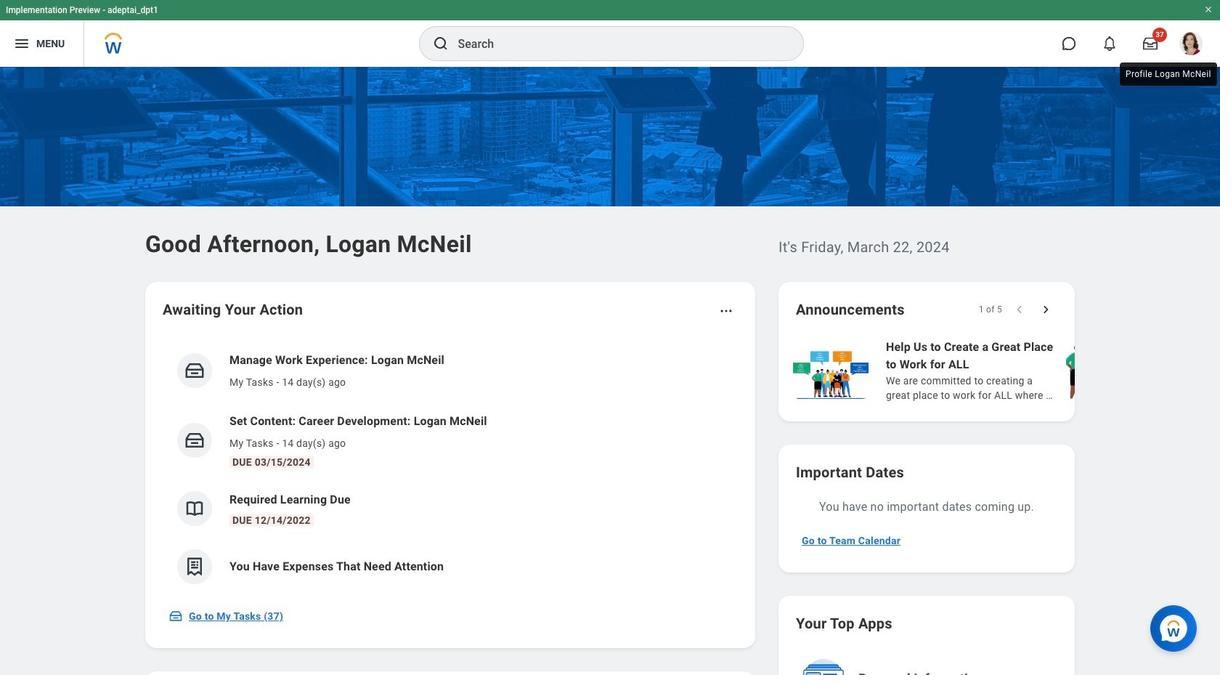 Task type: describe. For each thing, give the bounding box(es) containing it.
dashboard expenses image
[[184, 556, 206, 578]]

inbox image
[[184, 360, 206, 381]]

chevron left small image
[[1013, 302, 1027, 317]]

profile logan mcneil image
[[1180, 32, 1203, 58]]

notifications large image
[[1103, 36, 1118, 51]]

related actions image
[[719, 304, 734, 318]]

search image
[[432, 35, 449, 52]]



Task type: vqa. For each thing, say whether or not it's contained in the screenshot.
chevron right small IMAGE
yes



Task type: locate. For each thing, give the bounding box(es) containing it.
chevron right small image
[[1039, 302, 1054, 317]]

status
[[979, 304, 1003, 315]]

banner
[[0, 0, 1221, 67]]

0 horizontal spatial inbox image
[[169, 609, 183, 623]]

inbox image
[[184, 429, 206, 451], [169, 609, 183, 623]]

0 vertical spatial inbox image
[[184, 429, 206, 451]]

1 vertical spatial inbox image
[[169, 609, 183, 623]]

close environment banner image
[[1205, 5, 1213, 14]]

list
[[791, 337, 1221, 404], [163, 340, 738, 596]]

justify image
[[13, 35, 31, 52]]

inbox image inside list
[[184, 429, 206, 451]]

1 horizontal spatial inbox image
[[184, 429, 206, 451]]

main content
[[0, 67, 1221, 675]]

1 horizontal spatial list
[[791, 337, 1221, 404]]

book open image
[[184, 498, 206, 520]]

0 horizontal spatial list
[[163, 340, 738, 596]]

tooltip
[[1118, 60, 1221, 89]]

Search Workday  search field
[[458, 28, 774, 60]]

inbox large image
[[1144, 36, 1158, 51]]



